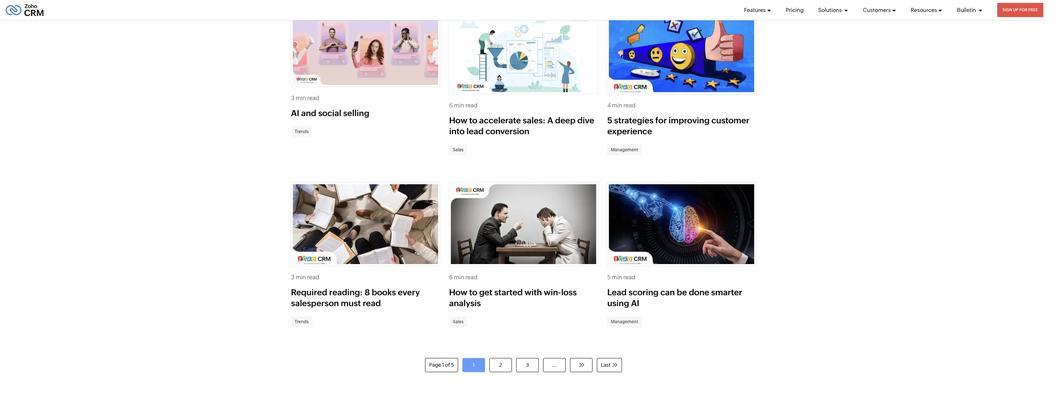 Task type: vqa. For each thing, say whether or not it's contained in the screenshot.
"ANALYSIS" on the bottom
yes



Task type: describe. For each thing, give the bounding box(es) containing it.
page 1 of 5
[[429, 362, 454, 368]]

customer
[[711, 116, 750, 125]]

4 min read
[[607, 102, 636, 109]]

5 for 5 min read
[[607, 274, 611, 281]]

sales for into
[[453, 147, 464, 153]]

read for 5 strategies for improving customer experience
[[624, 102, 636, 109]]

strategies
[[614, 116, 654, 125]]

6 for how to get started with win-loss analysis
[[449, 274, 453, 281]]

sales for analysis
[[453, 320, 464, 325]]

bulletin link
[[957, 0, 983, 20]]

ai and social selling
[[291, 109, 369, 118]]

how to accelerate sales: a deep dive into lead conversion
[[449, 116, 594, 136]]

lead scoring can be done smarter using ai link
[[607, 288, 742, 308]]

read for ai and social selling
[[307, 95, 319, 102]]

features link
[[744, 0, 771, 20]]

resources
[[911, 7, 937, 13]]

of
[[445, 362, 450, 368]]

management for lead scoring can be done smarter using ai
[[611, 320, 638, 325]]

using
[[607, 299, 629, 308]]

smarter
[[711, 288, 742, 298]]

be
[[677, 288, 687, 298]]

3 link
[[516, 358, 539, 373]]

reading:
[[329, 288, 363, 298]]

must
[[341, 299, 361, 308]]

deep
[[555, 116, 576, 125]]

for
[[1019, 8, 1027, 12]]

trends for ai and social selling
[[295, 129, 309, 134]]

1 1 from the left
[[442, 362, 444, 368]]

read inside required reading: 8 books every salesperson must read
[[363, 299, 381, 308]]

resources link
[[911, 0, 943, 20]]

trends link for required reading: 8 books every salesperson must read
[[291, 317, 312, 328]]

sign up for free link
[[997, 3, 1044, 17]]

trends for required reading: 8 books every salesperson must read
[[295, 320, 309, 325]]

every
[[398, 288, 420, 298]]

pricing link
[[786, 0, 804, 20]]

8
[[365, 288, 370, 298]]

3 min read for ai
[[291, 95, 319, 102]]

required reading: 8 books every salesperson must read link
[[291, 288, 420, 308]]

customers
[[863, 7, 891, 13]]

2 1 from the left
[[473, 362, 475, 368]]

improving
[[669, 116, 710, 125]]

min for required reading: 8 books every salesperson must read
[[296, 274, 306, 281]]

how for into
[[449, 116, 467, 125]]

get
[[479, 288, 492, 298]]

min for lead scoring can be done smarter using ai
[[612, 274, 622, 281]]

page
[[429, 362, 441, 368]]

min for ai and social selling
[[296, 95, 306, 102]]

last
[[601, 362, 611, 368]]

ai and social selling link
[[291, 109, 369, 118]]

zoho crm logo image
[[5, 2, 44, 18]]

3 min read for required
[[291, 274, 319, 281]]

for
[[655, 116, 667, 125]]

2
[[499, 362, 502, 368]]

6 for how to accelerate sales: a deep dive into lead conversion
[[449, 102, 453, 109]]

6 min read for how to get started with win-loss analysis
[[449, 274, 478, 281]]

a
[[547, 116, 553, 125]]

5 for 5 strategies for improving customer experience
[[607, 116, 612, 125]]

lead
[[607, 288, 627, 298]]

experience
[[607, 127, 652, 136]]



Task type: locate. For each thing, give the bounding box(es) containing it.
2 trends from the top
[[295, 320, 309, 325]]

0 vertical spatial trends link
[[291, 126, 312, 137]]

...
[[552, 362, 557, 368]]

1 sales from the top
[[453, 147, 464, 153]]

6 min read up into
[[449, 102, 478, 109]]

2 3 min read from the top
[[291, 274, 319, 281]]

3 for ai
[[291, 95, 295, 102]]

analysis
[[449, 299, 481, 308]]

trends down and
[[295, 129, 309, 134]]

into
[[449, 127, 465, 136]]

done
[[689, 288, 709, 298]]

win-
[[544, 288, 561, 298]]

trends
[[295, 129, 309, 134], [295, 320, 309, 325]]

solutions
[[818, 7, 843, 13]]

management link
[[607, 145, 642, 155], [607, 317, 642, 328]]

and
[[301, 109, 316, 118]]

4
[[607, 102, 611, 109]]

1 vertical spatial how
[[449, 288, 467, 298]]

sales link down into
[[449, 145, 467, 155]]

features
[[744, 7, 766, 13]]

how to accelerate sales: a deep dive into lead conversion link
[[449, 116, 594, 136]]

read
[[307, 95, 319, 102], [465, 102, 478, 109], [624, 102, 636, 109], [307, 274, 319, 281], [465, 274, 478, 281], [623, 274, 635, 281], [363, 299, 381, 308]]

1 sales link from the top
[[449, 145, 467, 155]]

pricing
[[786, 7, 804, 13]]

2 6 from the top
[[449, 274, 453, 281]]

free
[[1028, 8, 1038, 12]]

ai left and
[[291, 109, 299, 118]]

solutions link
[[818, 0, 849, 20]]

1 horizontal spatial 1
[[473, 362, 475, 368]]

0 vertical spatial management
[[611, 147, 638, 153]]

5 strategies for improving customer experience
[[607, 116, 750, 136]]

management down using
[[611, 320, 638, 325]]

min for how to accelerate sales: a deep dive into lead conversion
[[454, 102, 464, 109]]

1 vertical spatial 3 min read
[[291, 274, 319, 281]]

dive
[[577, 116, 594, 125]]

management link down experience
[[607, 145, 642, 155]]

0 vertical spatial how
[[449, 116, 467, 125]]

bulletin
[[957, 7, 977, 13]]

0 vertical spatial ai
[[291, 109, 299, 118]]

trends link down salesperson on the bottom of page
[[291, 317, 312, 328]]

1 vertical spatial sales
[[453, 320, 464, 325]]

ai down scoring
[[631, 299, 639, 308]]

1 management link from the top
[[607, 145, 642, 155]]

1 trends link from the top
[[291, 126, 312, 137]]

to for get
[[469, 288, 477, 298]]

0 horizontal spatial ai
[[291, 109, 299, 118]]

2 sales from the top
[[453, 320, 464, 325]]

2 vertical spatial 3
[[526, 362, 529, 368]]

5 right of
[[451, 362, 454, 368]]

1 vertical spatial ai
[[631, 299, 639, 308]]

customer experience strategy | zoho crm image
[[609, 12, 754, 94]]

6 up into
[[449, 102, 453, 109]]

2 management from the top
[[611, 320, 638, 325]]

lead
[[467, 127, 484, 136]]

5 min read
[[607, 274, 635, 281]]

conversion
[[485, 127, 529, 136]]

to up lead
[[469, 116, 477, 125]]

trends link
[[291, 126, 312, 137], [291, 317, 312, 328]]

last link
[[597, 358, 622, 373]]

1 right of
[[473, 362, 475, 368]]

2 management link from the top
[[607, 317, 642, 328]]

sales:
[[523, 116, 546, 125]]

min up and
[[296, 95, 306, 102]]

6 min read up analysis
[[449, 274, 478, 281]]

read for required reading: 8 books every salesperson must read
[[307, 274, 319, 281]]

to left get
[[469, 288, 477, 298]]

1 vertical spatial trends link
[[291, 317, 312, 328]]

1 vertical spatial 6
[[449, 274, 453, 281]]

to inside how to get started with win-loss analysis
[[469, 288, 477, 298]]

to
[[469, 116, 477, 125], [469, 288, 477, 298]]

how
[[449, 116, 467, 125], [449, 288, 467, 298]]

1 vertical spatial sales link
[[449, 317, 467, 328]]

3 for required
[[291, 274, 295, 281]]

sales win loss analysis - zoho crm image
[[451, 185, 596, 266]]

5 down "4"
[[607, 116, 612, 125]]

2 vertical spatial 5
[[451, 362, 454, 368]]

0 horizontal spatial 1
[[442, 362, 444, 368]]

sign
[[1003, 8, 1012, 12]]

accelerate
[[479, 116, 521, 125]]

management
[[611, 147, 638, 153], [611, 320, 638, 325]]

1 management from the top
[[611, 147, 638, 153]]

trends down salesperson on the bottom of page
[[295, 320, 309, 325]]

1 vertical spatial management link
[[607, 317, 642, 328]]

1 to from the top
[[469, 116, 477, 125]]

1 vertical spatial trends
[[295, 320, 309, 325]]

required reading: 8 books every salesperson must read
[[291, 288, 420, 308]]

min for how to get started with win-loss analysis
[[454, 274, 464, 281]]

3
[[291, 95, 295, 102], [291, 274, 295, 281], [526, 362, 529, 368]]

0 vertical spatial 5
[[607, 116, 612, 125]]

min for 5 strategies for improving customer experience
[[612, 102, 622, 109]]

1 left of
[[442, 362, 444, 368]]

management link for 5 strategies for improving customer experience
[[607, 145, 642, 155]]

0 vertical spatial 3 min read
[[291, 95, 319, 102]]

books
[[372, 288, 396, 298]]

6
[[449, 102, 453, 109], [449, 274, 453, 281]]

0 vertical spatial 6
[[449, 102, 453, 109]]

management link down using
[[607, 317, 642, 328]]

3 min read up and
[[291, 95, 319, 102]]

1 how from the top
[[449, 116, 467, 125]]

ai
[[291, 109, 299, 118], [631, 299, 639, 308]]

6 up analysis
[[449, 274, 453, 281]]

min up required
[[296, 274, 306, 281]]

sales down analysis
[[453, 320, 464, 325]]

1 horizontal spatial ai
[[631, 299, 639, 308]]

how for analysis
[[449, 288, 467, 298]]

how up analysis
[[449, 288, 467, 298]]

read for how to get started with win-loss analysis
[[465, 274, 478, 281]]

how up into
[[449, 116, 467, 125]]

1
[[442, 362, 444, 368], [473, 362, 475, 368]]

trends link for ai and social selling
[[291, 126, 312, 137]]

improving lead conversion using a crm system image
[[451, 12, 596, 94]]

sales related books | zoho crm image
[[293, 185, 438, 266]]

1 6 from the top
[[449, 102, 453, 109]]

0 vertical spatial to
[[469, 116, 477, 125]]

how inside how to get started with win-loss analysis
[[449, 288, 467, 298]]

sales down into
[[453, 147, 464, 153]]

5 strategies for improving customer experience link
[[607, 116, 750, 136]]

management for 5 strategies for improving customer experience
[[611, 147, 638, 153]]

min up lead
[[612, 274, 622, 281]]

trends link down and
[[291, 126, 312, 137]]

loss
[[561, 288, 577, 298]]

1 3 min read from the top
[[291, 95, 319, 102]]

ai inside lead scoring can be done smarter using ai
[[631, 299, 639, 308]]

min up analysis
[[454, 274, 464, 281]]

how inside how to accelerate sales: a deep dive into lead conversion
[[449, 116, 467, 125]]

2 how from the top
[[449, 288, 467, 298]]

read for lead scoring can be done smarter using ai
[[623, 274, 635, 281]]

1 vertical spatial 3
[[291, 274, 295, 281]]

3 min read
[[291, 95, 319, 102], [291, 274, 319, 281]]

with
[[525, 288, 542, 298]]

sales link for into
[[449, 145, 467, 155]]

started
[[494, 288, 523, 298]]

5
[[607, 116, 612, 125], [607, 274, 611, 281], [451, 362, 454, 368]]

6 min read
[[449, 102, 478, 109], [449, 274, 478, 281]]

salesperson
[[291, 299, 339, 308]]

management link for lead scoring can be done smarter using ai
[[607, 317, 642, 328]]

2 6 min read from the top
[[449, 274, 478, 281]]

to for accelerate
[[469, 116, 477, 125]]

0 vertical spatial 6 min read
[[449, 102, 478, 109]]

sales link down analysis
[[449, 317, 467, 328]]

0 vertical spatial 3
[[291, 95, 295, 102]]

management down experience
[[611, 147, 638, 153]]

2 sales link from the top
[[449, 317, 467, 328]]

sales link for analysis
[[449, 317, 467, 328]]

lead scoring with ai - zoho crm image
[[609, 185, 754, 266]]

sign up for free
[[1003, 8, 1038, 12]]

sales
[[453, 147, 464, 153], [453, 320, 464, 325]]

1 vertical spatial to
[[469, 288, 477, 298]]

3 min read up required
[[291, 274, 319, 281]]

3 inside 3 link
[[526, 362, 529, 368]]

to inside how to accelerate sales: a deep dive into lead conversion
[[469, 116, 477, 125]]

min
[[296, 95, 306, 102], [454, 102, 464, 109], [612, 102, 622, 109], [296, 274, 306, 281], [454, 274, 464, 281], [612, 274, 622, 281]]

0 vertical spatial sales
[[453, 147, 464, 153]]

1 vertical spatial 5
[[607, 274, 611, 281]]

scoring
[[629, 288, 659, 298]]

2 link
[[489, 358, 512, 373]]

5 up lead
[[607, 274, 611, 281]]

lead scoring can be done smarter using ai
[[607, 288, 742, 308]]

required
[[291, 288, 327, 298]]

sales link
[[449, 145, 467, 155], [449, 317, 467, 328]]

1 vertical spatial 6 min read
[[449, 274, 478, 281]]

can
[[660, 288, 675, 298]]

how to get started with win-loss analysis
[[449, 288, 577, 308]]

5 inside the 5 strategies for improving customer experience
[[607, 116, 612, 125]]

how to get started with win-loss analysis link
[[449, 288, 577, 308]]

selling
[[343, 109, 369, 118]]

min up into
[[454, 102, 464, 109]]

1 6 min read from the top
[[449, 102, 478, 109]]

2 trends link from the top
[[291, 317, 312, 328]]

min right "4"
[[612, 102, 622, 109]]

read for how to accelerate sales: a deep dive into lead conversion
[[465, 102, 478, 109]]

social
[[318, 109, 341, 118]]

up
[[1013, 8, 1019, 12]]

1 vertical spatial management
[[611, 320, 638, 325]]

1 trends from the top
[[295, 129, 309, 134]]

6 min read for how to accelerate sales: a deep dive into lead conversion
[[449, 102, 478, 109]]

0 vertical spatial management link
[[607, 145, 642, 155]]

0 vertical spatial trends
[[295, 129, 309, 134]]

0 vertical spatial sales link
[[449, 145, 467, 155]]

2 to from the top
[[469, 288, 477, 298]]



